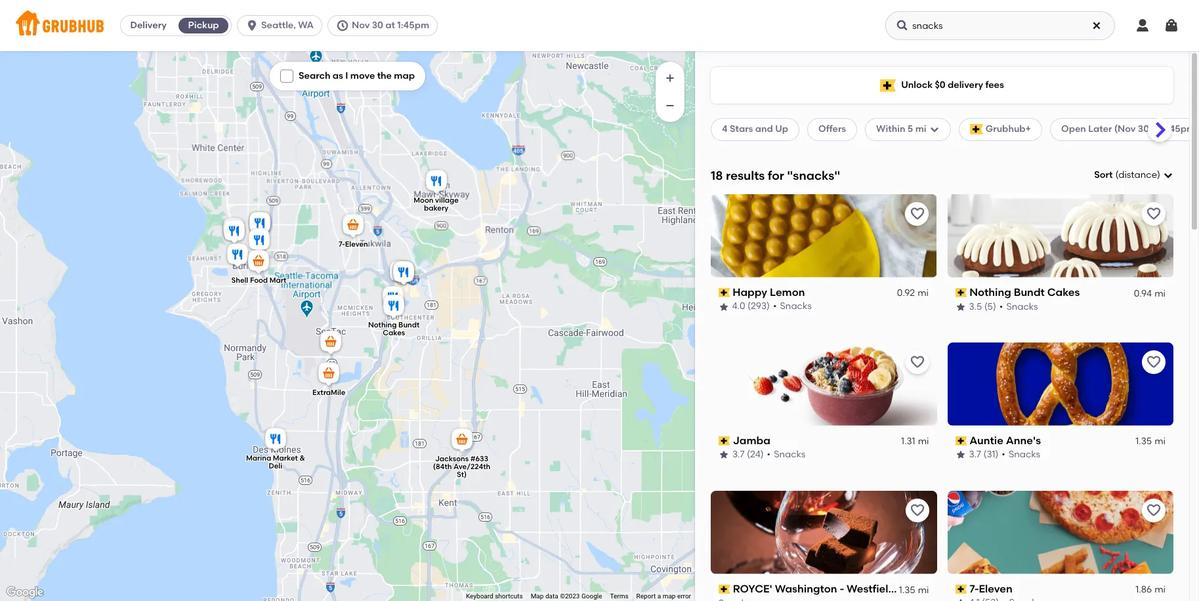 Task type: vqa. For each thing, say whether or not it's contained in the screenshot.
The La to the left
no



Task type: describe. For each thing, give the bounding box(es) containing it.
)
[[1157, 169, 1161, 181]]

nothing inside map region
[[368, 321, 396, 330]]

jamba logo image
[[711, 342, 937, 426]]

(293)
[[748, 301, 770, 312]]

mart
[[269, 276, 286, 285]]

open
[[1061, 124, 1086, 135]]

1 vertical spatial at
[[1152, 124, 1161, 135]]

deli
[[268, 462, 282, 471]]

pickup button
[[176, 15, 231, 36]]

1:45pm
[[397, 20, 429, 31]]

Search for food, convenience, alcohol... search field
[[886, 11, 1115, 40]]

report
[[636, 593, 656, 600]]

westfield
[[847, 583, 896, 595]]

market
[[273, 454, 298, 463]]

village
[[435, 196, 458, 205]]

1.35 mi for royce' washington - westfield southcenter mall
[[899, 584, 929, 595]]

0 vertical spatial bundt
[[1014, 286, 1045, 299]]

shell food mart image
[[245, 248, 271, 277]]

sort
[[1095, 169, 1113, 181]]

mall
[[964, 583, 986, 595]]

star icon image for happy lemon
[[719, 302, 729, 312]]

nov
[[352, 20, 370, 31]]

0.94 mi
[[1134, 288, 1166, 299]]

3.7 for auntie anne's
[[969, 449, 981, 460]]

bakery
[[424, 204, 448, 212]]

subscription pass image for auntie anne's
[[955, 437, 967, 446]]

terms
[[610, 593, 629, 600]]

main navigation navigation
[[0, 0, 1199, 51]]

7 eleven image
[[340, 212, 366, 241]]

subscription pass image for royce' washington - westfield southcenter mall
[[719, 585, 730, 594]]

moon village bakery
[[413, 196, 458, 212]]

move
[[350, 70, 375, 81]]

within
[[876, 124, 906, 135]]

map
[[531, 593, 544, 600]]

#633
[[470, 455, 488, 463]]

18
[[711, 168, 723, 183]]

7- inside map region
[[338, 240, 345, 249]]

seattle, wa button
[[237, 15, 328, 36]]

1 horizontal spatial nothing bundt cakes
[[970, 286, 1080, 299]]

minus icon image
[[664, 99, 677, 112]]

3.5
[[969, 301, 982, 312]]

3.7 for jamba
[[733, 449, 745, 460]]

washington
[[775, 583, 837, 595]]

1 vertical spatial 30
[[1138, 124, 1149, 135]]

• for jamba
[[767, 449, 771, 460]]

unlock
[[901, 79, 933, 90]]

data
[[545, 593, 558, 600]]

none field containing sort
[[1095, 169, 1174, 182]]

4 stars and up
[[722, 124, 788, 135]]

save this restaurant button for jamba
[[906, 350, 929, 374]]

lemon
[[770, 286, 805, 299]]

subscription pass image for nothing bundt cakes
[[955, 288, 967, 297]]

(84th
[[433, 463, 452, 471]]

mawadda cafe image
[[246, 210, 273, 239]]

pierro bakery image
[[246, 227, 272, 256]]

subscription pass image for happy lemon
[[719, 288, 730, 297]]

terms link
[[610, 593, 629, 600]]

1.35 for washington
[[899, 584, 916, 595]]

ronnie's market image
[[224, 242, 250, 270]]

4.0
[[733, 301, 746, 312]]

mi for anne's
[[1155, 436, 1166, 447]]

save this restaurant image for nothing bundt cakes
[[1146, 206, 1162, 222]]

wa
[[298, 20, 314, 31]]

royce' washington - westfield southcenter mall
[[733, 583, 986, 595]]

results
[[726, 168, 765, 183]]

svg image inside seattle, wa button
[[246, 19, 259, 32]]

0.92
[[898, 288, 916, 299]]

jamba image
[[387, 259, 413, 288]]

1:45pm)
[[1164, 124, 1199, 135]]

keyboard shortcuts button
[[466, 592, 523, 601]]

0 vertical spatial map
[[394, 70, 415, 81]]

0 vertical spatial cakes
[[1047, 286, 1080, 299]]

ave/224th
[[453, 463, 490, 471]]

shortcuts
[[495, 593, 523, 600]]

save this restaurant button for 7-eleven
[[1142, 499, 1166, 522]]

search
[[299, 70, 330, 81]]

1 vertical spatial eleven
[[979, 583, 1013, 595]]

report a map error
[[636, 593, 691, 600]]

30 inside button
[[372, 20, 383, 31]]

extramile image
[[315, 360, 342, 389]]

auntie anne's logo image
[[948, 342, 1174, 426]]

eleven inside map region
[[345, 240, 368, 249]]

-
[[840, 583, 844, 595]]

jacksons #633 (84th ave/224th st)
[[433, 455, 490, 479]]

happy lemon image
[[380, 284, 406, 313]]

svg image inside nov 30 at 1:45pm button
[[336, 19, 349, 32]]

1 horizontal spatial map
[[663, 593, 676, 600]]

star icon image for jamba
[[719, 450, 729, 460]]

marina
[[246, 454, 271, 463]]

save this restaurant image for 7-eleven
[[1146, 503, 1162, 518]]

unlock $0 delivery fees
[[901, 79, 1004, 90]]

sort ( distance )
[[1095, 169, 1161, 181]]

5
[[908, 124, 913, 135]]

nov 30 at 1:45pm
[[352, 20, 429, 31]]

save this restaurant button for nothing bundt cakes
[[1142, 202, 1166, 226]]

stars
[[730, 124, 753, 135]]

delivery
[[948, 79, 983, 90]]

auntie
[[970, 434, 1004, 447]]

error
[[677, 593, 691, 600]]

subscription pass image for 7-eleven
[[955, 585, 967, 594]]

• snacks for auntie anne's
[[1002, 449, 1041, 460]]

nov 30 at 1:45pm button
[[328, 15, 443, 36]]

and
[[755, 124, 773, 135]]

3.7 (24)
[[733, 449, 764, 460]]

st)
[[457, 470, 466, 479]]

• for happy lemon
[[774, 301, 777, 312]]

• snacks for nothing bundt cakes
[[1000, 301, 1038, 312]]

1 horizontal spatial 7-
[[970, 583, 979, 595]]

save this restaurant button for happy lemon
[[906, 202, 929, 226]]

snacks for auntie anne's
[[1009, 449, 1041, 460]]

as
[[333, 70, 343, 81]]

• snacks for happy lemon
[[774, 301, 812, 312]]

plus icon image
[[664, 72, 677, 85]]

0.94
[[1134, 288, 1152, 299]]

the
[[377, 70, 392, 81]]

mi for washington
[[918, 584, 929, 595]]

later
[[1089, 124, 1112, 135]]

nothing bundt cakes logo image
[[948, 194, 1174, 278]]

shell food mart
[[231, 276, 286, 285]]

save this restaurant image for jamba
[[910, 354, 925, 370]]

nothing bundt cakes inside map region
[[368, 321, 419, 337]]

save this restaurant image for royce' washington - westfield southcenter mall
[[910, 503, 925, 518]]



Task type: locate. For each thing, give the bounding box(es) containing it.
southcenter
[[898, 583, 962, 595]]

0 horizontal spatial subscription pass image
[[719, 288, 730, 297]]

map right the
[[394, 70, 415, 81]]

0 horizontal spatial nothing
[[368, 321, 396, 330]]

search as i move the map
[[299, 70, 415, 81]]

0 vertical spatial 30
[[372, 20, 383, 31]]

0 horizontal spatial map
[[394, 70, 415, 81]]

up
[[775, 124, 788, 135]]

0 vertical spatial nothing
[[970, 286, 1011, 299]]

0 vertical spatial 1.35
[[1136, 436, 1152, 447]]

subscription pass image for jamba
[[719, 437, 730, 446]]

google
[[582, 593, 602, 600]]

1 horizontal spatial at
[[1152, 124, 1161, 135]]

"snacks"
[[787, 168, 841, 183]]

mi for bundt
[[1155, 288, 1166, 299]]

auntie anne's
[[970, 434, 1041, 447]]

30
[[372, 20, 383, 31], [1138, 124, 1149, 135]]

• for nothing bundt cakes
[[1000, 301, 1003, 312]]

save this restaurant button
[[906, 202, 929, 226], [1142, 202, 1166, 226], [906, 350, 929, 374], [1142, 350, 1166, 374], [906, 499, 929, 522], [1142, 499, 1166, 522]]

svg image inside field
[[1163, 170, 1174, 181]]

open later (nov 30 at 1:45pm)
[[1061, 124, 1199, 135]]

• snacks down anne's
[[1002, 449, 1041, 460]]

grubhub+
[[986, 124, 1031, 135]]

shell
[[231, 276, 248, 285]]

3.7 (31)
[[969, 449, 999, 460]]

1 horizontal spatial bundt
[[1014, 286, 1045, 299]]

grubhub plus flag logo image for grubhub+
[[970, 124, 983, 135]]

0 vertical spatial 7-
[[338, 240, 345, 249]]

grubhub plus flag logo image left 'grubhub+'
[[970, 124, 983, 135]]

sea tac marathon image
[[317, 329, 344, 358]]

at inside nov 30 at 1:45pm button
[[386, 20, 395, 31]]

1.35 for anne's
[[1136, 436, 1152, 447]]

7-
[[338, 240, 345, 249], [970, 583, 979, 595]]

1 horizontal spatial subscription pass image
[[955, 288, 967, 297]]

1 horizontal spatial cakes
[[1047, 286, 1080, 299]]

grubhub plus flag logo image for unlock $0 delivery fees
[[880, 79, 896, 92]]

i
[[345, 70, 348, 81]]

star icon image left 3.7 (24)
[[719, 450, 729, 460]]

grubhub plus flag logo image
[[880, 79, 896, 92], [970, 124, 983, 135]]

cakes down the nothing bundt cakes image
[[383, 329, 405, 337]]

0 horizontal spatial 30
[[372, 20, 383, 31]]

0 vertical spatial at
[[386, 20, 395, 31]]

star icon image for nothing bundt cakes
[[955, 302, 966, 312]]

0 vertical spatial save this restaurant image
[[910, 206, 925, 222]]

1 vertical spatial bundt
[[398, 321, 419, 330]]

subscription pass image
[[719, 288, 730, 297], [955, 288, 967, 297]]

subscription pass image
[[719, 437, 730, 446], [955, 437, 967, 446], [719, 585, 730, 594], [955, 585, 967, 594]]

bundt
[[1014, 286, 1045, 299], [398, 321, 419, 330]]

1 subscription pass image from the left
[[719, 288, 730, 297]]

(31)
[[984, 449, 999, 460]]

subscription pass image left happy
[[719, 288, 730, 297]]

1 vertical spatial map
[[663, 593, 676, 600]]

star icon image
[[719, 302, 729, 312], [955, 302, 966, 312], [719, 450, 729, 460], [955, 450, 966, 460], [955, 598, 966, 601]]

1 horizontal spatial 30
[[1138, 124, 1149, 135]]

report a map error link
[[636, 593, 691, 600]]

• snacks down lemon
[[774, 301, 812, 312]]

marina market & deli
[[246, 454, 305, 471]]

• snacks for jamba
[[767, 449, 806, 460]]

0 horizontal spatial 7-eleven
[[338, 240, 368, 249]]

at left 1:45pm
[[386, 20, 395, 31]]

• down happy lemon
[[774, 301, 777, 312]]

pickup
[[188, 20, 219, 31]]

bundt down happy lemon image
[[398, 321, 419, 330]]

2 subscription pass image from the left
[[955, 288, 967, 297]]

0 vertical spatial 7-eleven
[[338, 240, 368, 249]]

map data ©2023 google
[[531, 593, 602, 600]]

0 vertical spatial grubhub plus flag logo image
[[880, 79, 896, 92]]

0 horizontal spatial nothing bundt cakes
[[368, 321, 419, 337]]

seattle, wa
[[261, 20, 314, 31]]

royce'
[[733, 583, 773, 595]]

0 horizontal spatial 7-
[[338, 240, 345, 249]]

nothing up (5) on the bottom of the page
[[970, 286, 1011, 299]]

• right (5) on the bottom of the page
[[1000, 301, 1003, 312]]

1 vertical spatial nothing
[[368, 321, 396, 330]]

30 right '(nov'
[[1138, 124, 1149, 135]]

3.7 left (31)
[[969, 449, 981, 460]]

happy lemon logo image
[[711, 194, 937, 278]]

mi for lemon
[[918, 288, 929, 299]]

tacos el hass image
[[221, 218, 247, 247]]

18 results for "snacks"
[[711, 168, 841, 183]]

1.86 mi
[[1136, 584, 1166, 595]]

• right (24)
[[767, 449, 771, 460]]

&
[[299, 454, 305, 463]]

anne's
[[1006, 434, 1041, 447]]

1 save this restaurant image from the top
[[910, 206, 925, 222]]

1 vertical spatial 1.35
[[899, 584, 916, 595]]

1.35 mi
[[1136, 436, 1166, 447], [899, 584, 929, 595]]

1.31 mi
[[901, 436, 929, 447]]

• for auntie anne's
[[1002, 449, 1006, 460]]

extramile
[[312, 389, 345, 397]]

at left 1:45pm)
[[1152, 124, 1161, 135]]

1.35
[[1136, 436, 1152, 447], [899, 584, 916, 595]]

1.31
[[901, 436, 916, 447]]

nothing bundt cakes down happy lemon image
[[368, 321, 419, 337]]

delivery button
[[121, 15, 176, 36]]

food
[[250, 276, 268, 285]]

svg image
[[1164, 18, 1180, 33], [336, 19, 349, 32], [896, 19, 909, 32], [1092, 20, 1102, 31]]

grubhub plus flag logo image left the unlock
[[880, 79, 896, 92]]

0 horizontal spatial 1.35 mi
[[899, 584, 929, 595]]

1 vertical spatial 7-
[[970, 583, 979, 595]]

(24)
[[747, 449, 764, 460]]

marina market & deli image
[[262, 426, 289, 455]]

antojitos michalisco 1st ave image
[[246, 210, 273, 239]]

3.7
[[733, 449, 745, 460], [969, 449, 981, 460]]

delivery
[[130, 20, 167, 31]]

happy
[[733, 286, 768, 299]]

snacks for nothing bundt cakes
[[1007, 301, 1038, 312]]

1 horizontal spatial 3.7
[[969, 449, 981, 460]]

star icon image left 3.5 at the bottom right of the page
[[955, 302, 966, 312]]

subscription pass image right 0.92 mi
[[955, 288, 967, 297]]

0 horizontal spatial eleven
[[345, 240, 368, 249]]

happy lemon
[[733, 286, 805, 299]]

snacks down lemon
[[781, 301, 812, 312]]

google image
[[3, 584, 47, 601]]

3.5 (5)
[[969, 301, 996, 312]]

0 horizontal spatial 3.7
[[733, 449, 745, 460]]

snacks for jamba
[[774, 449, 806, 460]]

star icon image for auntie anne's
[[955, 450, 966, 460]]

cakes inside nothing bundt cakes
[[383, 329, 405, 337]]

save this restaurant image for happy lemon
[[910, 206, 925, 222]]

1 vertical spatial save this restaurant image
[[910, 354, 925, 370]]

for
[[768, 168, 784, 183]]

1 horizontal spatial 7-eleven
[[970, 583, 1013, 595]]

star icon image left 4.0
[[719, 302, 729, 312]]

0 horizontal spatial 1.35
[[899, 584, 916, 595]]

cakes down nothing bundt cakes logo
[[1047, 286, 1080, 299]]

save this restaurant button for royce' washington - westfield southcenter mall
[[906, 499, 929, 522]]

(
[[1116, 169, 1119, 181]]

royce' washington - westfield southcenter mall image
[[390, 259, 417, 288]]

dairy queen image
[[220, 216, 246, 245]]

nothing bundt cakes image
[[380, 293, 407, 322]]

within 5 mi
[[876, 124, 927, 135]]

0 horizontal spatial bundt
[[398, 321, 419, 330]]

snacks right (5) on the bottom of the page
[[1007, 301, 1038, 312]]

royce' washington - westfield southcenter mall logo image
[[711, 491, 937, 574]]

1 vertical spatial 7-eleven
[[970, 583, 1013, 595]]

distance
[[1119, 169, 1157, 181]]

4.0 (293)
[[733, 301, 770, 312]]

1 horizontal spatial 1.35 mi
[[1136, 436, 1166, 447]]

(nov
[[1115, 124, 1136, 135]]

1.35 mi for auntie anne's
[[1136, 436, 1166, 447]]

• right (31)
[[1002, 449, 1006, 460]]

moon
[[413, 196, 433, 205]]

1 horizontal spatial grubhub plus flag logo image
[[970, 124, 983, 135]]

• snacks right (24)
[[767, 449, 806, 460]]

1 vertical spatial 1.35 mi
[[899, 584, 929, 595]]

3.7 left (24)
[[733, 449, 745, 460]]

• snacks
[[774, 301, 812, 312], [1000, 301, 1038, 312], [767, 449, 806, 460], [1002, 449, 1041, 460]]

a
[[658, 593, 661, 600]]

star icon image left the 3.7 (31)
[[955, 450, 966, 460]]

nothing down happy lemon image
[[368, 321, 396, 330]]

star icon image down mall on the bottom of page
[[955, 598, 966, 601]]

2 3.7 from the left
[[969, 449, 981, 460]]

7-eleven logo image
[[948, 491, 1174, 574]]

1 horizontal spatial 1.35
[[1136, 436, 1152, 447]]

jamba
[[733, 434, 771, 447]]

star icon image for 7-eleven
[[955, 598, 966, 601]]

bundt inside nothing bundt cakes
[[398, 321, 419, 330]]

save this restaurant image for auntie anne's
[[1146, 354, 1162, 370]]

jacksons
[[435, 455, 468, 463]]

1.86
[[1136, 584, 1152, 595]]

snacks right (24)
[[774, 449, 806, 460]]

save this restaurant image
[[910, 206, 925, 222], [910, 354, 925, 370]]

0 vertical spatial nothing bundt cakes
[[970, 286, 1080, 299]]

save this restaurant image
[[1146, 206, 1162, 222], [1146, 354, 1162, 370], [910, 503, 925, 518], [1146, 503, 1162, 518]]

0 vertical spatial eleven
[[345, 240, 368, 249]]

bundt down nothing bundt cakes logo
[[1014, 286, 1045, 299]]

(5)
[[985, 301, 996, 312]]

map region
[[0, 0, 743, 601]]

keyboard
[[466, 593, 493, 600]]

svg image
[[1135, 18, 1151, 33], [246, 19, 259, 32], [929, 124, 940, 135], [1163, 170, 1174, 181]]

0 horizontal spatial grubhub plus flag logo image
[[880, 79, 896, 92]]

save this restaurant button for auntie anne's
[[1142, 350, 1166, 374]]

$0
[[935, 79, 946, 90]]

moon village bakery image
[[423, 168, 449, 197]]

auntie anne's image
[[390, 259, 417, 288]]

offers
[[819, 124, 846, 135]]

jacksons #633 (84th ave/224th st) image
[[449, 427, 475, 456]]

0 vertical spatial 1.35 mi
[[1136, 436, 1166, 447]]

0.92 mi
[[898, 288, 929, 299]]

keyboard shortcuts
[[466, 593, 523, 600]]

mi for eleven
[[1155, 584, 1166, 595]]

1 vertical spatial grubhub plus flag logo image
[[970, 124, 983, 135]]

cakes
[[1047, 286, 1080, 299], [383, 329, 405, 337]]

7-eleven inside map region
[[338, 240, 368, 249]]

30 right nov
[[372, 20, 383, 31]]

1 vertical spatial cakes
[[383, 329, 405, 337]]

1 3.7 from the left
[[733, 449, 745, 460]]

None field
[[1095, 169, 1174, 182]]

1 horizontal spatial eleven
[[979, 583, 1013, 595]]

0 horizontal spatial at
[[386, 20, 395, 31]]

snacks down anne's
[[1009, 449, 1041, 460]]

©2023
[[560, 593, 580, 600]]

0 horizontal spatial cakes
[[383, 329, 405, 337]]

2 save this restaurant image from the top
[[910, 354, 925, 370]]

• snacks right (5) on the bottom of the page
[[1000, 301, 1038, 312]]

1 vertical spatial nothing bundt cakes
[[368, 321, 419, 337]]

nothing bundt cakes up (5) on the bottom of the page
[[970, 286, 1080, 299]]

map right a
[[663, 593, 676, 600]]

snacks for happy lemon
[[781, 301, 812, 312]]

1 horizontal spatial nothing
[[970, 286, 1011, 299]]



